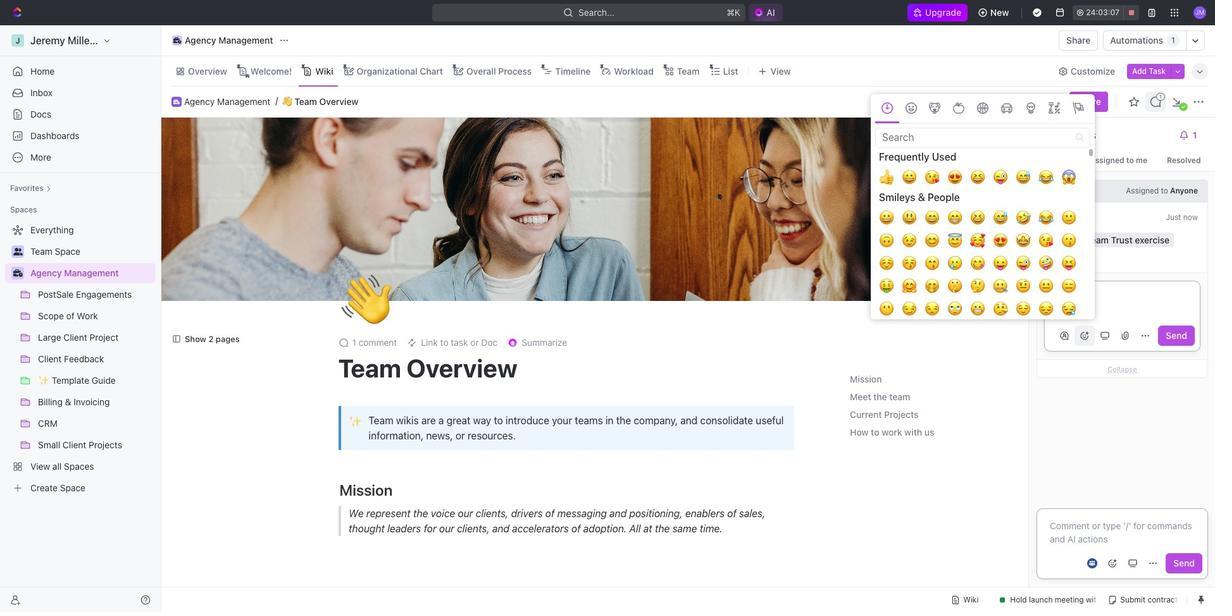 Task type: describe. For each thing, give the bounding box(es) containing it.
your
[[552, 415, 572, 427]]

😀 inside frequently used element
[[902, 168, 917, 188]]

😛
[[993, 254, 1008, 274]]

company,
[[634, 415, 678, 427]]

are
[[421, 415, 436, 427]]

voice
[[430, 508, 455, 520]]

😆 for 😅
[[970, 208, 985, 228]]

😑 😶
[[879, 276, 1076, 319]]

🤣
[[1016, 208, 1031, 228]]

🤭
[[925, 276, 940, 297]]

24:03:07 button
[[1073, 5, 1139, 20]]

how
[[850, 427, 869, 438]]

home link
[[5, 61, 156, 82]]

organizational chart link
[[354, 62, 443, 80]]

the inside team wikis are a great way to introduce your teams in the company, and consolidate useful information, news, or resources.
[[616, 415, 631, 427]]

😍 inside smileys & people element
[[993, 231, 1008, 251]]

us
[[925, 427, 934, 438]]

0 vertical spatial send button
[[1158, 326, 1195, 346]]

🤐
[[993, 276, 1008, 297]]

drivers
[[511, 508, 542, 520]]

0 vertical spatial agency
[[185, 35, 216, 46]]

inbox link
[[5, 83, 156, 103]]

favorites
[[10, 184, 44, 193]]

jm
[[1050, 213, 1059, 221]]

frequently used
[[879, 151, 956, 163]]

😚
[[902, 254, 917, 274]]

overall
[[466, 66, 496, 76]]

☺️
[[879, 254, 894, 274]]

2 horizontal spatial of
[[727, 508, 736, 520]]

sales,
[[739, 508, 765, 520]]

😜 inside frequently used element
[[993, 168, 1008, 188]]

overall process link
[[464, 62, 532, 80]]

just
[[1166, 212, 1181, 222]]

add
[[1132, 66, 1147, 76]]

comment
[[359, 338, 397, 348]]

people
[[928, 192, 960, 203]]

you
[[1067, 211, 1083, 222]]

agency management for the top business time image
[[184, 96, 270, 107]]

assigned for assigned to
[[1126, 186, 1159, 196]]

😅 inside smileys & people element
[[993, 208, 1008, 228]]

to for assigned to me
[[1126, 156, 1134, 165]]

😱
[[1061, 168, 1076, 188]]

wiki
[[315, 66, 333, 76]]

time.
[[699, 524, 722, 535]]

1 horizontal spatial team
[[889, 392, 910, 403]]

🤔
[[970, 276, 985, 297]]

1 vertical spatial mission
[[340, 482, 393, 500]]

0 vertical spatial agency management
[[185, 35, 273, 46]]

😆 for 😜
[[970, 168, 985, 188]]

me
[[1136, 156, 1147, 165]]

0 vertical spatial clients,
[[475, 508, 508, 520]]

wiki link
[[313, 62, 333, 80]]

🤪
[[1039, 254, 1054, 274]]

now
[[1183, 212, 1198, 222]]

🤩
[[1016, 231, 1031, 251]]

0 horizontal spatial of
[[545, 508, 554, 520]]

comments
[[1039, 128, 1096, 142]]

🙂
[[1061, 208, 1076, 228]]

represent
[[366, 508, 410, 520]]

leaders
[[387, 524, 421, 535]]

add task button
[[1127, 64, 1171, 79]]

to inside team wikis are a great way to introduce your teams in the company, and consolidate useful information, news, or resources.
[[494, 415, 503, 427]]

agency management link for the top business time image
[[184, 96, 270, 107]]

1 vertical spatial and
[[609, 508, 626, 520]]

😂 for 🤣
[[1039, 208, 1054, 228]]

agency inside tree
[[30, 268, 62, 278]]

management inside tree
[[64, 268, 119, 278]]

same
[[672, 524, 697, 535]]

agency management tree
[[5, 220, 156, 499]]

teams
[[575, 415, 603, 427]]

🥰
[[970, 231, 985, 251]]

team right 👋
[[295, 96, 317, 107]]

1 vertical spatial our
[[439, 524, 454, 535]]

😑
[[1061, 276, 1076, 297]]

1 vertical spatial meet the team
[[340, 586, 438, 603]]

😝
[[1061, 254, 1076, 274]]

😶
[[879, 299, 894, 319]]

home
[[30, 66, 55, 77]]

workload
[[614, 66, 654, 76]]

introduce
[[506, 415, 549, 427]]

😐
[[1039, 276, 1054, 297]]

search...
[[579, 7, 615, 18]]

👋
[[282, 97, 293, 107]]

show
[[185, 334, 206, 344]]

😊
[[925, 231, 940, 251]]

2 vertical spatial overview
[[407, 353, 518, 383]]

timeline link
[[553, 62, 591, 80]]

1 comment
[[352, 338, 397, 348]]

to for assigned to
[[1161, 186, 1168, 196]]

all
[[629, 524, 640, 535]]

assigned to
[[1126, 186, 1168, 196]]

😝 🤑
[[879, 254, 1076, 297]]

and inside team wikis are a great way to introduce your teams in the company, and consolidate useful information, news, or resources.
[[680, 415, 698, 427]]

pages
[[216, 334, 240, 344]]

business time image
[[173, 37, 181, 44]]

clear image
[[1076, 134, 1084, 142]]

0 vertical spatial meet
[[850, 392, 871, 403]]

1 horizontal spatial of
[[571, 524, 580, 535]]

0 vertical spatial send
[[1166, 330, 1187, 341]]

in
[[606, 415, 614, 427]]

just now
[[1166, 212, 1198, 222]]

1 vertical spatial clients,
[[457, 524, 489, 535]]

with
[[904, 427, 922, 438]]

😗
[[1061, 231, 1076, 251]]

list of emoji element
[[871, 148, 1094, 613]]

new button
[[973, 3, 1017, 23]]

share button
[[1059, 30, 1098, 51]]

a
[[439, 415, 444, 427]]

at
[[643, 524, 652, 535]]

information,
[[369, 431, 424, 442]]

0 horizontal spatial team
[[404, 586, 438, 603]]

trust
[[1111, 235, 1133, 246]]

😔
[[1039, 299, 1054, 319]]

to for how to work with us
[[871, 427, 879, 438]]

1 vertical spatial send button
[[1166, 554, 1202, 574]]

welcome! link
[[248, 62, 292, 80]]

wikis
[[396, 415, 419, 427]]

we represent the voice our clients, drivers of messaging and positioning, enablers of sales, thought leaders for our clients, and accelerators of adoption. all at the same time.
[[348, 508, 768, 535]]

0 horizontal spatial meet
[[340, 586, 375, 603]]

adoption.
[[583, 524, 626, 535]]



Task type: locate. For each thing, give the bounding box(es) containing it.
smileys
[[879, 192, 915, 203]]

workload link
[[611, 62, 654, 80]]

task
[[1149, 66, 1166, 76]]

we
[[348, 508, 363, 520]]

smileys & people
[[879, 192, 960, 203]]

business time image inside agency management tree
[[13, 270, 22, 277]]

for
[[423, 524, 436, 535]]

😍 up people
[[947, 168, 963, 188]]

sidebar navigation
[[0, 25, 161, 613]]

add task
[[1132, 66, 1166, 76]]

agency management link inside tree
[[30, 263, 153, 284]]

1 horizontal spatial 😀
[[902, 168, 917, 188]]

1 vertical spatial agency management link
[[184, 96, 270, 107]]

business time image
[[173, 99, 180, 104], [13, 270, 22, 277]]

show 2 pages
[[185, 334, 240, 344]]

chart
[[420, 66, 443, 76]]

our
[[458, 508, 473, 520], [439, 524, 454, 535]]

clients, right the for
[[457, 524, 489, 535]]

😂 down 'open'
[[1039, 168, 1054, 188]]

list
[[723, 66, 738, 76]]

0 vertical spatial overview
[[188, 66, 227, 76]]

1 vertical spatial 😘
[[1039, 231, 1054, 251]]

2 😂 from the top
[[1039, 208, 1054, 228]]

assigned for assigned to me
[[1090, 156, 1124, 165]]

overview link
[[185, 62, 227, 80]]

0 vertical spatial 😀
[[902, 168, 917, 188]]

agency management inside tree
[[30, 268, 119, 278]]

team inside team wikis are a great way to introduce your teams in the company, and consolidate useful information, news, or resources.
[[369, 415, 393, 427]]

team left list link
[[677, 66, 700, 76]]

😂 inside frequently used element
[[1039, 168, 1054, 188]]

1 vertical spatial share
[[1076, 96, 1101, 107]]

0 vertical spatial 😍
[[947, 168, 963, 188]]

1 horizontal spatial 1
[[1171, 36, 1175, 45]]

😘 inside smileys & people element
[[1039, 231, 1054, 251]]

😉
[[902, 231, 917, 251]]

👍
[[879, 168, 894, 188]]

1 left comment
[[352, 338, 356, 348]]

meet
[[850, 392, 871, 403], [340, 586, 375, 603]]

team trust exercise link
[[1077, 235, 1170, 246]]

😏
[[902, 299, 917, 319]]

1 😆 from the top
[[970, 168, 985, 188]]

overview
[[188, 66, 227, 76], [319, 96, 359, 107], [407, 353, 518, 383]]

process
[[498, 66, 532, 76]]

1 vertical spatial 😅
[[993, 208, 1008, 228]]

1 horizontal spatial meet
[[850, 392, 871, 403]]

organizational chart
[[357, 66, 443, 76]]

😀 left 😃
[[879, 208, 894, 228]]

send button
[[1158, 326, 1195, 346], [1166, 554, 1202, 574]]

0 horizontal spatial 😅
[[993, 208, 1008, 228]]

🙂 🙃
[[879, 208, 1076, 251]]

1 vertical spatial 😜
[[1016, 254, 1031, 274]]

team trust exercise
[[1086, 235, 1170, 246]]

2 vertical spatial and
[[492, 524, 509, 535]]

team for team overview
[[338, 353, 401, 383]]

welcome!
[[251, 66, 292, 76]]

agency management link for business time image inside the agency management tree
[[30, 263, 153, 284]]

0 vertical spatial 😅
[[1016, 168, 1031, 188]]

share up customize 'button'
[[1066, 35, 1091, 46]]

and
[[680, 415, 698, 427], [609, 508, 626, 520], [492, 524, 509, 535]]

0 horizontal spatial and
[[492, 524, 509, 535]]

clients,
[[475, 508, 508, 520], [457, 524, 489, 535]]

1 horizontal spatial mission
[[850, 374, 882, 385]]

😗 ☺️
[[879, 231, 1076, 274]]

1 horizontal spatial 😅
[[1016, 168, 1031, 188]]

smileys & people element
[[875, 188, 1084, 613]]

way
[[473, 415, 491, 427]]

0 vertical spatial agency management link
[[169, 33, 276, 48]]

2 vertical spatial agency management link
[[30, 263, 153, 284]]

Search search field
[[875, 128, 1090, 148]]

0 vertical spatial team
[[889, 392, 910, 403]]

send
[[1166, 330, 1187, 341], [1173, 558, 1195, 569]]

😃
[[902, 208, 917, 228]]

assigned
[[1090, 156, 1124, 165], [1126, 186, 1159, 196]]

and left accelerators
[[492, 524, 509, 535]]

😀 inside smileys & people element
[[879, 208, 894, 228]]

1 vertical spatial agency
[[184, 96, 215, 107]]

2 vertical spatial agency management
[[30, 268, 119, 278]]

of left sales, in the bottom right of the page
[[727, 508, 736, 520]]

😂 inside smileys & people element
[[1039, 208, 1054, 228]]

0 vertical spatial 😂
[[1039, 168, 1054, 188]]

of up accelerators
[[545, 508, 554, 520]]

team link
[[675, 62, 700, 80]]

1 for 1
[[1171, 36, 1175, 45]]

0 vertical spatial 😆
[[970, 168, 985, 188]]

agency
[[185, 35, 216, 46], [184, 96, 215, 107], [30, 268, 62, 278]]

0 vertical spatial our
[[458, 508, 473, 520]]

docs link
[[5, 104, 156, 125]]

0 horizontal spatial assigned
[[1090, 156, 1124, 165]]

accelerators
[[512, 524, 568, 535]]

1 vertical spatial team
[[404, 586, 438, 603]]

1 vertical spatial business time image
[[13, 270, 22, 277]]

agency management for business time image inside the agency management tree
[[30, 268, 119, 278]]

😂 left 🙂
[[1039, 208, 1054, 228]]

😌
[[1016, 299, 1031, 319]]

collapse
[[1108, 365, 1137, 373]]

of
[[545, 508, 554, 520], [727, 508, 736, 520], [571, 524, 580, 535]]

current projects
[[850, 410, 919, 420]]

and up "adoption."
[[609, 508, 626, 520]]

😆 down search "search field"
[[970, 168, 985, 188]]

0 horizontal spatial 😜
[[993, 168, 1008, 188]]

😘 up 🤪
[[1039, 231, 1054, 251]]

😘 inside frequently used element
[[925, 168, 940, 188]]

😂 for 😅
[[1039, 168, 1054, 188]]

resolved
[[1167, 156, 1201, 165]]

0 vertical spatial meet the team
[[850, 392, 910, 403]]

overview down wiki
[[319, 96, 359, 107]]

🤗
[[902, 276, 917, 297]]

1 horizontal spatial meet the team
[[850, 392, 910, 403]]

😒
[[925, 299, 940, 319]]

1 😂 from the top
[[1039, 168, 1054, 188]]

1 vertical spatial overview
[[319, 96, 359, 107]]

our down voice
[[439, 524, 454, 535]]

assigned down me
[[1126, 186, 1159, 196]]

0 vertical spatial 1
[[1171, 36, 1175, 45]]

1 horizontal spatial assigned
[[1126, 186, 1159, 196]]

1 horizontal spatial 😘
[[1039, 231, 1054, 251]]

overview up great
[[407, 353, 518, 383]]

0 horizontal spatial our
[[439, 524, 454, 535]]

management
[[218, 35, 273, 46], [217, 96, 270, 107], [64, 268, 119, 278]]

2
[[208, 334, 214, 344]]

1 vertical spatial agency management
[[184, 96, 270, 107]]

our right voice
[[458, 508, 473, 520]]

😅
[[1016, 168, 1031, 188], [993, 208, 1008, 228]]

to left me
[[1126, 156, 1134, 165]]

1 horizontal spatial 😍
[[993, 231, 1008, 251]]

🤨
[[1016, 276, 1031, 297]]

mission
[[850, 374, 882, 385], [340, 482, 393, 500]]

frequently used element
[[875, 148, 1084, 188]]

0 horizontal spatial 😍
[[947, 168, 963, 188]]

😅 left resolve checkbox
[[1016, 168, 1031, 188]]

0 vertical spatial assigned
[[1090, 156, 1124, 165]]

docs
[[30, 109, 51, 120]]

0 vertical spatial mission
[[850, 374, 882, 385]]

1
[[1171, 36, 1175, 45], [352, 338, 356, 348]]

⌘k
[[727, 7, 741, 18]]

to right way
[[494, 415, 503, 427]]

2 horizontal spatial and
[[680, 415, 698, 427]]

0 vertical spatial and
[[680, 415, 698, 427]]

😆 inside frequently used element
[[970, 168, 985, 188]]

1 horizontal spatial our
[[458, 508, 473, 520]]

mission up we at the bottom left of the page
[[340, 482, 393, 500]]

😪
[[1061, 299, 1076, 319]]

overall process
[[466, 66, 532, 76]]

team for team trust exercise
[[1086, 235, 1109, 246]]

2 vertical spatial agency
[[30, 268, 62, 278]]

1 horizontal spatial overview
[[319, 96, 359, 107]]

consolidate
[[700, 415, 753, 427]]

upgrade
[[925, 7, 961, 18]]

1 vertical spatial meet
[[340, 586, 375, 603]]

1 vertical spatial management
[[217, 96, 270, 107]]

😬
[[970, 299, 985, 319]]

1 vertical spatial 😀
[[879, 208, 894, 228]]

0 horizontal spatial 😘
[[925, 168, 940, 188]]

😋
[[970, 254, 985, 274]]

😜 inside smileys & people element
[[1016, 254, 1031, 274]]

1 vertical spatial 1
[[352, 338, 356, 348]]

team for team wikis are a great way to introduce your teams in the company, and consolidate useful information, news, or resources.
[[369, 415, 393, 427]]

0 horizontal spatial mission
[[340, 482, 393, 500]]

2 😆 from the top
[[970, 208, 985, 228]]

1 horizontal spatial business time image
[[173, 99, 180, 104]]

😍 inside frequently used element
[[947, 168, 963, 188]]

😅 inside frequently used element
[[1016, 168, 1031, 188]]

2 horizontal spatial overview
[[407, 353, 518, 383]]

1 horizontal spatial 😜
[[1016, 254, 1031, 274]]

😀 down "frequently"
[[902, 168, 917, 188]]

dashboards link
[[5, 126, 156, 146]]

share inside 'button'
[[1066, 35, 1091, 46]]

😍 right 🥰
[[993, 231, 1008, 251]]

team wikis are a great way to introduce your teams in the company, and consolidate useful information, news, or resources.
[[369, 415, 786, 442]]

0 vertical spatial management
[[218, 35, 273, 46]]

😍
[[947, 168, 963, 188], [993, 231, 1008, 251]]

🙃
[[879, 231, 894, 251]]

team down 1 comment
[[338, 353, 401, 383]]

share down customize 'button'
[[1076, 96, 1101, 107]]

or
[[456, 431, 465, 442]]

automations
[[1110, 35, 1163, 46]]

1 vertical spatial 😂
[[1039, 208, 1054, 228]]

Resolve checkbox
[[1047, 186, 1057, 196]]

1 vertical spatial 😍
[[993, 231, 1008, 251]]

👋 team overview
[[282, 96, 359, 107]]

0 vertical spatial business time image
[[173, 99, 180, 104]]

1 vertical spatial assigned
[[1126, 186, 1159, 196]]

😘 up &
[[925, 168, 940, 188]]

customize button
[[1054, 62, 1119, 80]]

1 vertical spatial send
[[1173, 558, 1195, 569]]

new
[[990, 7, 1009, 18]]

1 vertical spatial 😆
[[970, 208, 985, 228]]

😆 up 🥰
[[970, 208, 985, 228]]

😜 down search "search field"
[[993, 168, 1008, 188]]

timeline
[[555, 66, 591, 76]]

😆 inside smileys & people element
[[970, 208, 985, 228]]

2 vertical spatial management
[[64, 268, 119, 278]]

0 horizontal spatial 1
[[352, 338, 356, 348]]

0 horizontal spatial overview
[[188, 66, 227, 76]]

to right how
[[871, 427, 879, 438]]

1 horizontal spatial and
[[609, 508, 626, 520]]

and right company, at the bottom right
[[680, 415, 698, 427]]

1 for 1 comment
[[352, 338, 356, 348]]

assigned left me
[[1090, 156, 1124, 165]]

0 horizontal spatial meet the team
[[340, 586, 438, 603]]

0 vertical spatial 😘
[[925, 168, 940, 188]]

to up the "just" on the top
[[1161, 186, 1168, 196]]

0 vertical spatial share
[[1066, 35, 1091, 46]]

mission up the current in the bottom of the page
[[850, 374, 882, 385]]

😅 left 🤣
[[993, 208, 1008, 228]]

overview left the welcome! link
[[188, 66, 227, 76]]

team left trust
[[1086, 235, 1109, 246]]

😆
[[970, 168, 985, 188], [970, 208, 985, 228]]

😇
[[947, 231, 963, 251]]

exercise
[[1135, 235, 1170, 246]]

team up information,
[[369, 415, 393, 427]]

😂
[[1039, 168, 1054, 188], [1039, 208, 1054, 228]]

team
[[889, 392, 910, 403], [404, 586, 438, 603]]

clients, left drivers
[[475, 508, 508, 520]]

dashboards
[[30, 130, 79, 141]]

&
[[918, 192, 925, 203]]

0 vertical spatial 😜
[[993, 168, 1008, 188]]

😜 down 🤩
[[1016, 254, 1031, 274]]

0 horizontal spatial business time image
[[13, 270, 22, 277]]

list link
[[721, 62, 738, 80]]

😄
[[925, 208, 940, 228]]

enablers
[[685, 508, 724, 520]]

0 horizontal spatial 😀
[[879, 208, 894, 228]]

of down messaging
[[571, 524, 580, 535]]

1 right automations
[[1171, 36, 1175, 45]]



Task type: vqa. For each thing, say whether or not it's contained in the screenshot.
great
yes



